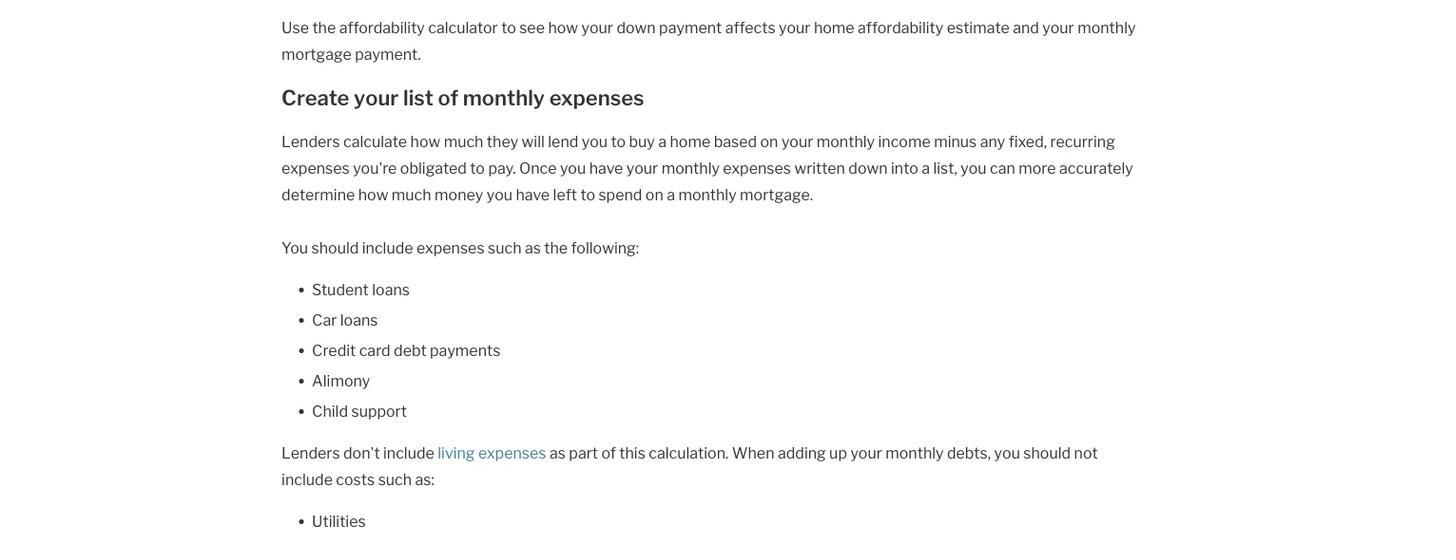 Task type: vqa. For each thing, say whether or not it's contained in the screenshot.
money
yes



Task type: describe. For each thing, give the bounding box(es) containing it.
student
[[312, 281, 369, 299]]

1 vertical spatial a
[[922, 159, 930, 177]]

to left "pay."
[[470, 159, 485, 177]]

income
[[878, 132, 931, 151]]

calculate
[[343, 132, 407, 151]]

home inside lenders calculate how much they will lend you to buy a home based on your monthly income minus any fixed, recurring expenses you're obligated to pay. once you have your monthly expenses written down into a list, you can more accurately determine how much money you have left to spend on a monthly mortgage.
[[670, 132, 711, 151]]

how inside the use the affordability calculator to see how your down payment affects your home affordability estimate and your monthly mortgage payment.
[[548, 18, 578, 37]]

list,
[[933, 159, 958, 177]]

payments
[[430, 341, 501, 360]]

payment
[[659, 18, 722, 37]]

affects
[[725, 18, 776, 37]]

down inside lenders calculate how much they will lend you to buy a home based on your monthly income minus any fixed, recurring expenses you're obligated to pay. once you have your monthly expenses written down into a list, you can more accurately determine how much money you have left to spend on a monthly mortgage.
[[849, 159, 888, 177]]

mortgage
[[282, 45, 352, 63]]

you're
[[353, 159, 397, 177]]

create your list of monthly expenses
[[282, 85, 644, 111]]

can
[[990, 159, 1016, 177]]

0 vertical spatial have
[[589, 159, 623, 177]]

written
[[795, 159, 845, 177]]

as:
[[415, 471, 435, 489]]

once
[[519, 159, 557, 177]]

when
[[732, 444, 775, 463]]

as part of this calculation. when adding up your monthly debts, you should not include costs such as:
[[282, 444, 1098, 489]]

should inside as part of this calculation. when adding up your monthly debts, you should not include costs such as:
[[1024, 444, 1071, 463]]

1 horizontal spatial such
[[488, 239, 522, 257]]

child
[[312, 402, 348, 421]]

accurately
[[1059, 159, 1134, 177]]

of inside as part of this calculation. when adding up your monthly debts, you should not include costs such as:
[[601, 444, 616, 463]]

as inside as part of this calculation. when adding up your monthly debts, you should not include costs such as:
[[550, 444, 566, 463]]

such inside as part of this calculation. when adding up your monthly debts, you should not include costs such as:
[[378, 471, 412, 489]]

obligated
[[400, 159, 467, 177]]

home inside the use the affordability calculator to see how your down payment affects your home affordability estimate and your monthly mortgage payment.
[[814, 18, 855, 37]]

your right the see at left
[[582, 18, 613, 37]]

1 affordability from the left
[[339, 18, 425, 37]]

based
[[714, 132, 757, 151]]

calculation.
[[649, 444, 729, 463]]

money
[[435, 185, 483, 204]]

you down "pay."
[[487, 185, 513, 204]]

recurring
[[1051, 132, 1115, 151]]

you right "list,"
[[961, 159, 987, 177]]

you up left
[[560, 159, 586, 177]]

fixed,
[[1009, 132, 1047, 151]]

up
[[829, 444, 847, 463]]

determine
[[282, 185, 355, 204]]

not
[[1074, 444, 1098, 463]]

car
[[312, 311, 337, 330]]

monthly inside the use the affordability calculator to see how your down payment affects your home affordability estimate and your monthly mortgage payment.
[[1078, 18, 1136, 37]]

estimate
[[947, 18, 1010, 37]]

into
[[891, 159, 919, 177]]

your right the and
[[1043, 18, 1074, 37]]

alimony
[[312, 372, 370, 390]]

use the affordability calculator to see how your down payment affects your home affordability estimate and your monthly mortgage payment.
[[282, 18, 1136, 63]]

to left buy
[[611, 132, 626, 151]]

student loans
[[312, 281, 410, 299]]

to right left
[[581, 185, 595, 204]]

following:
[[571, 239, 639, 257]]

child support
[[312, 402, 407, 421]]

0 horizontal spatial much
[[392, 185, 431, 204]]

0 vertical spatial a
[[658, 132, 667, 151]]

your down buy
[[627, 159, 658, 177]]

list
[[403, 85, 434, 111]]

0 horizontal spatial have
[[516, 185, 550, 204]]

credit card debt payments
[[312, 341, 501, 360]]

credit
[[312, 341, 356, 360]]

expenses down money
[[417, 239, 485, 257]]

more
[[1019, 159, 1056, 177]]

2 vertical spatial how
[[358, 185, 388, 204]]

lend
[[548, 132, 579, 151]]

lenders don't include living expenses
[[282, 444, 550, 463]]

left
[[553, 185, 577, 204]]

include for don't
[[383, 444, 434, 463]]

loans for car loans
[[340, 311, 378, 330]]

living expenses link
[[438, 444, 550, 463]]

buy
[[629, 132, 655, 151]]

costs
[[336, 471, 375, 489]]

payment.
[[355, 45, 421, 63]]

to inside the use the affordability calculator to see how your down payment affects your home affordability estimate and your monthly mortgage payment.
[[501, 18, 516, 37]]

see
[[519, 18, 545, 37]]

support
[[351, 402, 407, 421]]

expenses up mortgage.
[[723, 159, 791, 177]]

0 horizontal spatial of
[[438, 85, 459, 111]]



Task type: locate. For each thing, give the bounding box(es) containing it.
to
[[501, 18, 516, 37], [611, 132, 626, 151], [470, 159, 485, 177], [581, 185, 595, 204]]

debts,
[[947, 444, 991, 463]]

such down "pay."
[[488, 239, 522, 257]]

home right affects
[[814, 18, 855, 37]]

1 vertical spatial home
[[670, 132, 711, 151]]

of
[[438, 85, 459, 111], [601, 444, 616, 463]]

lenders down create
[[282, 132, 340, 151]]

expenses up determine
[[282, 159, 350, 177]]

0 horizontal spatial affordability
[[339, 18, 425, 37]]

mortgage.
[[740, 185, 813, 204]]

much left they
[[444, 132, 484, 151]]

1 vertical spatial such
[[378, 471, 412, 489]]

lenders calculate how much they will lend you to buy a home based on your monthly income minus any fixed, recurring expenses you're obligated to pay. once you have your monthly expenses written down into a list, you can more accurately determine how much money you have left to spend on a monthly mortgage.
[[282, 132, 1134, 204]]

you
[[582, 132, 608, 151], [560, 159, 586, 177], [961, 159, 987, 177], [487, 185, 513, 204], [994, 444, 1020, 463]]

1 vertical spatial on
[[646, 185, 664, 204]]

the left following:
[[544, 239, 568, 257]]

include up as:
[[383, 444, 434, 463]]

1 vertical spatial down
[[849, 159, 888, 177]]

on
[[760, 132, 778, 151], [646, 185, 664, 204]]

1 vertical spatial how
[[410, 132, 441, 151]]

should
[[311, 239, 359, 257], [1024, 444, 1071, 463]]

any
[[980, 132, 1006, 151]]

your right up
[[851, 444, 882, 463]]

affordability
[[339, 18, 425, 37], [858, 18, 944, 37]]

0 horizontal spatial the
[[312, 18, 336, 37]]

include left costs
[[282, 471, 333, 489]]

0 horizontal spatial how
[[358, 185, 388, 204]]

on right based
[[760, 132, 778, 151]]

affordability up payment.
[[339, 18, 425, 37]]

living
[[438, 444, 475, 463]]

have down the once
[[516, 185, 550, 204]]

monthly
[[1078, 18, 1136, 37], [463, 85, 545, 111], [817, 132, 875, 151], [662, 159, 720, 177], [678, 185, 737, 204], [886, 444, 944, 463]]

expenses right living
[[478, 444, 546, 463]]

your right affects
[[779, 18, 811, 37]]

minus
[[934, 132, 977, 151]]

of right list
[[438, 85, 459, 111]]

1 horizontal spatial how
[[410, 132, 441, 151]]

1 vertical spatial much
[[392, 185, 431, 204]]

such left as:
[[378, 471, 412, 489]]

loans right "student" in the bottom of the page
[[372, 281, 410, 299]]

lenders for lenders don't include living expenses
[[282, 444, 340, 463]]

1 horizontal spatial down
[[849, 159, 888, 177]]

0 horizontal spatial on
[[646, 185, 664, 204]]

0 vertical spatial include
[[362, 239, 413, 257]]

down left payment
[[617, 18, 656, 37]]

home left based
[[670, 132, 711, 151]]

2 vertical spatial include
[[282, 471, 333, 489]]

you should include expenses such as the following:
[[282, 239, 639, 257]]

your
[[582, 18, 613, 37], [779, 18, 811, 37], [1043, 18, 1074, 37], [354, 85, 399, 111], [782, 132, 814, 151], [627, 159, 658, 177], [851, 444, 882, 463]]

0 vertical spatial lenders
[[282, 132, 340, 151]]

much down obligated
[[392, 185, 431, 204]]

1 horizontal spatial have
[[589, 159, 623, 177]]

your left list
[[354, 85, 399, 111]]

1 horizontal spatial of
[[601, 444, 616, 463]]

1 horizontal spatial much
[[444, 132, 484, 151]]

on right 'spend' on the top of the page
[[646, 185, 664, 204]]

1 horizontal spatial on
[[760, 132, 778, 151]]

you
[[282, 239, 308, 257]]

how down you're
[[358, 185, 388, 204]]

1 horizontal spatial home
[[814, 18, 855, 37]]

loans
[[372, 281, 410, 299], [340, 311, 378, 330]]

this
[[619, 444, 646, 463]]

car loans
[[312, 311, 378, 330]]

adding
[[778, 444, 826, 463]]

0 vertical spatial as
[[525, 239, 541, 257]]

include inside as part of this calculation. when adding up your monthly debts, you should not include costs such as:
[[282, 471, 333, 489]]

0 vertical spatial much
[[444, 132, 484, 151]]

your up written
[[782, 132, 814, 151]]

should right "you"
[[311, 239, 359, 257]]

to left the see at left
[[501, 18, 516, 37]]

such
[[488, 239, 522, 257], [378, 471, 412, 489]]

expenses
[[549, 85, 644, 111], [282, 159, 350, 177], [723, 159, 791, 177], [417, 239, 485, 257], [478, 444, 546, 463]]

1 horizontal spatial the
[[544, 239, 568, 257]]

use
[[282, 18, 309, 37]]

you right the lend
[[582, 132, 608, 151]]

down inside the use the affordability calculator to see how your down payment affects your home affordability estimate and your monthly mortgage payment.
[[617, 18, 656, 37]]

debt
[[394, 341, 427, 360]]

the
[[312, 18, 336, 37], [544, 239, 568, 257]]

card
[[359, 341, 391, 360]]

don't
[[343, 444, 380, 463]]

1 vertical spatial include
[[383, 444, 434, 463]]

2 affordability from the left
[[858, 18, 944, 37]]

loans down "student loans"
[[340, 311, 378, 330]]

include up "student loans"
[[362, 239, 413, 257]]

as left following:
[[525, 239, 541, 257]]

you right debts,
[[994, 444, 1020, 463]]

include
[[362, 239, 413, 257], [383, 444, 434, 463], [282, 471, 333, 489]]

as left part
[[550, 444, 566, 463]]

down
[[617, 18, 656, 37], [849, 159, 888, 177]]

a right 'spend' on the top of the page
[[667, 185, 675, 204]]

the inside the use the affordability calculator to see how your down payment affects your home affordability estimate and your monthly mortgage payment.
[[312, 18, 336, 37]]

0 vertical spatial down
[[617, 18, 656, 37]]

1 vertical spatial lenders
[[282, 444, 340, 463]]

0 horizontal spatial as
[[525, 239, 541, 257]]

create
[[282, 85, 349, 111]]

lenders
[[282, 132, 340, 151], [282, 444, 340, 463]]

how right the see at left
[[548, 18, 578, 37]]

have
[[589, 159, 623, 177], [516, 185, 550, 204]]

of left 'this'
[[601, 444, 616, 463]]

expenses up the lend
[[549, 85, 644, 111]]

1 vertical spatial loans
[[340, 311, 378, 330]]

how
[[548, 18, 578, 37], [410, 132, 441, 151], [358, 185, 388, 204]]

how up obligated
[[410, 132, 441, 151]]

2 vertical spatial a
[[667, 185, 675, 204]]

calculator
[[428, 18, 498, 37]]

and
[[1013, 18, 1039, 37]]

your inside as part of this calculation. when adding up your monthly debts, you should not include costs such as:
[[851, 444, 882, 463]]

a left "list,"
[[922, 159, 930, 177]]

0 horizontal spatial down
[[617, 18, 656, 37]]

much
[[444, 132, 484, 151], [392, 185, 431, 204]]

they
[[487, 132, 519, 151]]

1 horizontal spatial should
[[1024, 444, 1071, 463]]

spend
[[599, 185, 642, 204]]

2 horizontal spatial how
[[548, 18, 578, 37]]

0 vertical spatial how
[[548, 18, 578, 37]]

1 horizontal spatial affordability
[[858, 18, 944, 37]]

0 vertical spatial such
[[488, 239, 522, 257]]

1 vertical spatial as
[[550, 444, 566, 463]]

include for should
[[362, 239, 413, 257]]

you inside as part of this calculation. when adding up your monthly debts, you should not include costs such as:
[[994, 444, 1020, 463]]

monthly inside as part of this calculation. when adding up your monthly debts, you should not include costs such as:
[[886, 444, 944, 463]]

0 vertical spatial home
[[814, 18, 855, 37]]

0 vertical spatial the
[[312, 18, 336, 37]]

1 vertical spatial have
[[516, 185, 550, 204]]

lenders inside lenders calculate how much they will lend you to buy a home based on your monthly income minus any fixed, recurring expenses you're obligated to pay. once you have your monthly expenses written down into a list, you can more accurately determine how much money you have left to spend on a monthly mortgage.
[[282, 132, 340, 151]]

will
[[522, 132, 545, 151]]

loans for student loans
[[372, 281, 410, 299]]

1 horizontal spatial as
[[550, 444, 566, 463]]

part
[[569, 444, 598, 463]]

0 vertical spatial loans
[[372, 281, 410, 299]]

lenders for lenders calculate how much they will lend you to buy a home based on your monthly income minus any fixed, recurring expenses you're obligated to pay. once you have your monthly expenses written down into a list, you can more accurately determine how much money you have left to spend on a monthly mortgage.
[[282, 132, 340, 151]]

2 lenders from the top
[[282, 444, 340, 463]]

0 horizontal spatial home
[[670, 132, 711, 151]]

0 horizontal spatial should
[[311, 239, 359, 257]]

1 lenders from the top
[[282, 132, 340, 151]]

utilities
[[312, 513, 366, 531]]

0 vertical spatial of
[[438, 85, 459, 111]]

0 vertical spatial on
[[760, 132, 778, 151]]

pay.
[[488, 159, 516, 177]]

lenders down child
[[282, 444, 340, 463]]

have up 'spend' on the top of the page
[[589, 159, 623, 177]]

the up 'mortgage'
[[312, 18, 336, 37]]

down left into
[[849, 159, 888, 177]]

0 horizontal spatial such
[[378, 471, 412, 489]]

a
[[658, 132, 667, 151], [922, 159, 930, 177], [667, 185, 675, 204]]

should left not
[[1024, 444, 1071, 463]]

as
[[525, 239, 541, 257], [550, 444, 566, 463]]

1 vertical spatial should
[[1024, 444, 1071, 463]]

0 vertical spatial should
[[311, 239, 359, 257]]

home
[[814, 18, 855, 37], [670, 132, 711, 151]]

1 vertical spatial the
[[544, 239, 568, 257]]

1 vertical spatial of
[[601, 444, 616, 463]]

a right buy
[[658, 132, 667, 151]]

affordability left estimate
[[858, 18, 944, 37]]



